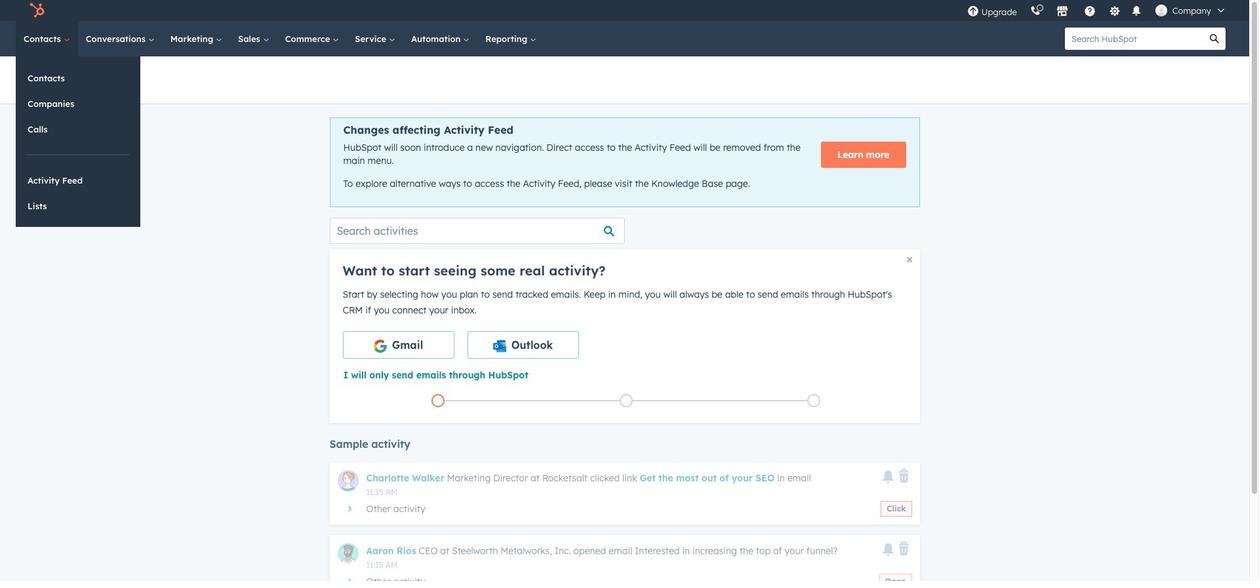 Task type: locate. For each thing, give the bounding box(es) containing it.
marketplaces image
[[1057, 6, 1069, 18]]

jacob simon image
[[1156, 5, 1168, 16]]

list
[[344, 392, 908, 410]]

menu
[[961, 0, 1234, 21]]

None checkbox
[[343, 331, 454, 359], [467, 331, 579, 359], [343, 331, 454, 359], [467, 331, 579, 359]]

contacts menu
[[16, 56, 140, 227]]



Task type: describe. For each thing, give the bounding box(es) containing it.
Search HubSpot search field
[[1065, 28, 1204, 50]]

close image
[[907, 257, 912, 262]]

onboarding.steps.finalstep.title image
[[811, 398, 818, 405]]

onboarding.steps.sendtrackedemailingmail.title image
[[623, 398, 629, 405]]

Search activities search field
[[330, 218, 625, 244]]



Task type: vqa. For each thing, say whether or not it's contained in the screenshot.
Conversations
no



